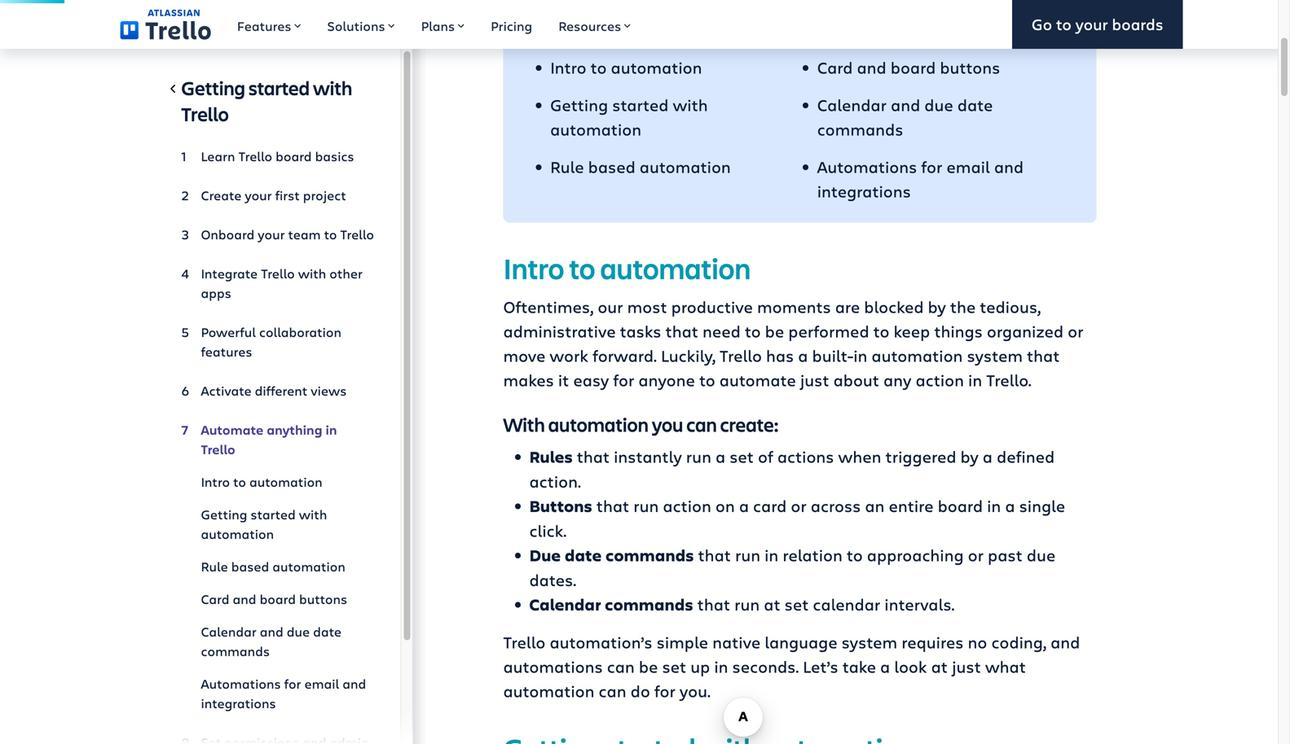 Task type: vqa. For each thing, say whether or not it's contained in the screenshot.


Task type: describe. For each thing, give the bounding box(es) containing it.
automation inside trello automation's simple native language system requires no coding, and automations can be set up in seconds. let's take a look at just what automation can do for you.
[[503, 681, 595, 703]]

board inside that run action on a card or across an entire board in a single click.
[[938, 495, 983, 517]]

for inside trello automation's simple native language system requires no coding, and automations can be set up in seconds. let's take a look at just what automation can do for you.
[[654, 681, 675, 703]]

in inside automate anything in trello
[[326, 421, 337, 439]]

about
[[833, 369, 879, 391]]

to down luckily,
[[699, 369, 715, 391]]

rules
[[529, 446, 573, 468]]

0 vertical spatial due
[[924, 94, 953, 116]]

0 vertical spatial your
[[1076, 14, 1108, 35]]

most
[[627, 296, 667, 318]]

boards
[[1112, 14, 1163, 35]]

a left defined
[[983, 446, 993, 468]]

learn
[[201, 148, 235, 165]]

trello inside trello automation's simple native language system requires no coding, and automations can be set up in seconds. let's take a look at just what automation can do for you.
[[503, 632, 546, 654]]

1 vertical spatial rule
[[201, 558, 228, 576]]

trello inside automate anything in trello
[[201, 441, 235, 458]]

intervals.
[[885, 594, 955, 616]]

to inside onboard your team to trello link
[[324, 226, 337, 243]]

to down blocked
[[873, 320, 890, 342]]

automations
[[503, 656, 603, 678]]

due
[[529, 545, 561, 567]]

run inside the that run in relation to approaching or past due dates.
[[735, 544, 760, 566]]

due inside calendar and due date commands link
[[287, 623, 310, 641]]

native
[[712, 632, 761, 654]]

0 vertical spatial intro to automation
[[550, 56, 702, 78]]

click.
[[529, 520, 567, 542]]

getting started with trello link
[[181, 75, 374, 134]]

trello automation's simple native language system requires no coding, and automations can be set up in seconds. let's take a look at just what automation can do for you.
[[503, 632, 1080, 703]]

1 vertical spatial intro to automation
[[201, 474, 322, 491]]

approaching
[[867, 544, 964, 566]]

or inside intro to automation oftentimes, our most productive moments are blocked by the tedious, administrative tasks that need to be performed to keep things organized or move work forward. luckily, trello has a built-in automation system that makes it easy for anyone to automate just about any action in trello.
[[1068, 320, 1084, 342]]

by inside intro to automation oftentimes, our most productive moments are blocked by the tedious, administrative tasks that need to be performed to keep things organized or move work forward. luckily, trello has a built-in automation system that makes it easy for anyone to automate just about any action in trello.
[[928, 296, 946, 318]]

0 vertical spatial based
[[588, 156, 636, 178]]

other
[[330, 265, 363, 282]]

in up about
[[853, 345, 867, 367]]

team
[[288, 226, 321, 243]]

activate
[[201, 382, 252, 400]]

go
[[1032, 14, 1052, 35]]

in inside that run action on a card or across an entire board in a single click.
[[987, 495, 1001, 517]]

1 horizontal spatial calendar and due date commands
[[817, 94, 993, 140]]

up
[[690, 656, 710, 678]]

create
[[201, 187, 242, 204]]

triggered
[[886, 446, 956, 468]]

simple
[[657, 632, 708, 654]]

features button
[[224, 0, 314, 49]]

a left single
[[1005, 495, 1015, 517]]

started for getting started with trello link
[[248, 75, 310, 101]]

powerful
[[201, 324, 256, 341]]

with for the integrate trello with other apps link
[[298, 265, 326, 282]]

learn trello board basics link
[[181, 140, 374, 173]]

instantly
[[614, 446, 682, 468]]

1 horizontal spatial card and board buttons
[[817, 56, 1000, 78]]

2 horizontal spatial date
[[957, 94, 993, 116]]

on
[[716, 495, 735, 517]]

1 vertical spatial can
[[607, 656, 635, 678]]

1 horizontal spatial integrations
[[817, 180, 911, 202]]

action inside that run action on a card or across an entire board in a single click.
[[663, 495, 711, 517]]

integrate
[[201, 265, 258, 282]]

a down create: on the right bottom of the page
[[716, 446, 725, 468]]

anyone
[[638, 369, 695, 391]]

built-
[[812, 345, 853, 367]]

in left "trello."
[[968, 369, 982, 391]]

0 vertical spatial you
[[644, 25, 671, 47]]

1 horizontal spatial automations for email and integrations
[[817, 156, 1024, 202]]

1 vertical spatial getting started with automation
[[201, 506, 327, 543]]

what
[[985, 656, 1026, 678]]

powerful collaboration features
[[201, 324, 341, 361]]

automate anything in trello link
[[181, 414, 374, 466]]

run inside the that instantly run a set of actions when triggered by a defined action.
[[686, 446, 711, 468]]

2 vertical spatial intro
[[201, 474, 230, 491]]

resources
[[558, 17, 621, 35]]

anything
[[267, 421, 322, 439]]

0 vertical spatial can
[[686, 412, 717, 438]]

any
[[883, 369, 912, 391]]

do
[[631, 681, 650, 703]]

calendar and due date commands link
[[181, 616, 374, 668]]

moments
[[757, 296, 831, 318]]

learn:
[[708, 25, 751, 47]]

has
[[766, 345, 794, 367]]

different
[[255, 382, 307, 400]]

1 vertical spatial automations for email and integrations
[[201, 676, 366, 713]]

basics
[[315, 148, 354, 165]]

language
[[765, 632, 838, 654]]

intro to automation link
[[181, 466, 374, 499]]

that down organized
[[1027, 345, 1060, 367]]

1 vertical spatial date
[[565, 545, 602, 567]]

1 vertical spatial email
[[304, 676, 339, 693]]

work
[[550, 345, 588, 367]]

and inside trello automation's simple native language system requires no coding, and automations can be set up in seconds. let's take a look at just what automation can do for you.
[[1051, 632, 1080, 654]]

this
[[550, 25, 579, 47]]

to inside the that run in relation to approaching or past due dates.
[[847, 544, 863, 566]]

section
[[583, 25, 639, 47]]

tedious,
[[980, 296, 1041, 318]]

be inside trello automation's simple native language system requires no coding, and automations can be set up in seconds. let's take a look at just what automation can do for you.
[[639, 656, 658, 678]]

relation
[[783, 544, 843, 566]]

dates.
[[529, 569, 576, 591]]

activate different views
[[201, 382, 347, 400]]

0 vertical spatial email
[[947, 156, 990, 178]]

a inside intro to automation oftentimes, our most productive moments are blocked by the tedious, administrative tasks that need to be performed to keep things organized or move work forward. luckily, trello has a built-in automation system that makes it easy for anyone to automate just about any action in trello.
[[798, 345, 808, 367]]

trello right learn
[[238, 148, 272, 165]]

by inside the that instantly run a set of actions when triggered by a defined action.
[[961, 446, 979, 468]]

set inside the that instantly run a set of actions when triggered by a defined action.
[[730, 446, 754, 468]]

to down section at the left top of the page
[[591, 56, 607, 78]]

onboard your team to trello
[[201, 226, 374, 243]]

or for that run action on a card or across an entire board in a single click.
[[791, 495, 807, 517]]

go to your boards
[[1032, 14, 1163, 35]]

with down will
[[673, 94, 708, 116]]

system inside intro to automation oftentimes, our most productive moments are blocked by the tedious, administrative tasks that need to be performed to keep things organized or move work forward. luckily, trello has a built-in automation system that makes it easy for anyone to automate just about any action in trello.
[[967, 345, 1023, 367]]

intro to automation oftentimes, our most productive moments are blocked by the tedious, administrative tasks that need to be performed to keep things organized or move work forward. luckily, trello has a built-in automation system that makes it easy for anyone to automate just about any action in trello.
[[503, 249, 1084, 391]]

project
[[303, 187, 346, 204]]

a right on
[[739, 495, 749, 517]]

our
[[598, 296, 623, 318]]

collaboration
[[259, 324, 341, 341]]

started down the in this section you will learn:
[[612, 94, 669, 116]]

it
[[558, 369, 569, 391]]

buttons
[[529, 496, 592, 518]]

set inside trello automation's simple native language system requires no coding, and automations can be set up in seconds. let's take a look at just what automation can do for you.
[[662, 656, 686, 678]]

be inside intro to automation oftentimes, our most productive moments are blocked by the tedious, administrative tasks that need to be performed to keep things organized or move work forward. luckily, trello has a built-in automation system that makes it easy for anyone to automate just about any action in trello.
[[765, 320, 784, 342]]

pricing link
[[478, 0, 545, 49]]

0 vertical spatial card
[[817, 56, 853, 78]]

that up luckily,
[[665, 320, 698, 342]]

trello inside integrate trello with other apps
[[261, 265, 295, 282]]

views
[[311, 382, 347, 400]]

system inside trello automation's simple native language system requires no coding, and automations can be set up in seconds. let's take a look at just what automation can do for you.
[[842, 632, 897, 654]]

luckily,
[[661, 345, 716, 367]]

to inside intro to automation link
[[233, 474, 246, 491]]

0 vertical spatial intro
[[550, 56, 587, 78]]

run inside that run action on a card or across an entire board in a single click.
[[633, 495, 659, 517]]

0 vertical spatial getting started with automation
[[550, 94, 708, 140]]

take
[[843, 656, 876, 678]]

to right the need
[[745, 320, 761, 342]]

automations for email and integrations link
[[181, 668, 374, 720]]

features
[[237, 17, 291, 35]]

activate different views link
[[181, 375, 374, 407]]

that run action on a card or across an entire board in a single click.
[[529, 495, 1065, 542]]

of
[[758, 446, 773, 468]]

powerful collaboration features link
[[181, 316, 374, 368]]

seconds.
[[732, 656, 799, 678]]

calendar commands that run at set calendar intervals.
[[529, 594, 955, 616]]

card and board buttons link
[[181, 584, 374, 616]]

past
[[988, 544, 1023, 566]]

run inside "calendar commands that run at set calendar intervals."
[[734, 594, 760, 616]]

resources button
[[545, 0, 644, 49]]

due date commands
[[529, 545, 694, 567]]

look
[[894, 656, 927, 678]]



Task type: locate. For each thing, give the bounding box(es) containing it.
0 horizontal spatial due
[[287, 623, 310, 641]]

a inside trello automation's simple native language system requires no coding, and automations can be set up in seconds. let's take a look at just what automation can do for you.
[[880, 656, 890, 678]]

that right "rules"
[[577, 446, 610, 468]]

at inside "calendar commands that run at set calendar intervals."
[[764, 594, 780, 616]]

getting for getting started with automation link
[[201, 506, 247, 524]]

1 horizontal spatial date
[[565, 545, 602, 567]]

set
[[730, 446, 754, 468], [785, 594, 809, 616], [662, 656, 686, 678]]

to inside go to your boards link
[[1056, 14, 1072, 35]]

2 horizontal spatial due
[[1027, 544, 1056, 566]]

integrations inside automations for email and integrations link
[[201, 695, 276, 713]]

single
[[1019, 495, 1065, 517]]

0 horizontal spatial action
[[663, 495, 711, 517]]

your
[[1076, 14, 1108, 35], [245, 187, 272, 204], [258, 226, 285, 243]]

action right any
[[916, 369, 964, 391]]

learn trello board basics
[[201, 148, 354, 165]]

in
[[853, 345, 867, 367], [968, 369, 982, 391], [326, 421, 337, 439], [987, 495, 1001, 517], [765, 544, 779, 566], [714, 656, 728, 678]]

first
[[275, 187, 300, 204]]

0 vertical spatial calendar and due date commands
[[817, 94, 993, 140]]

1 vertical spatial due
[[1027, 544, 1056, 566]]

0 vertical spatial automations for email and integrations
[[817, 156, 1024, 202]]

intro down 'automate'
[[201, 474, 230, 491]]

intro down this
[[550, 56, 587, 78]]

just down no at the right of page
[[952, 656, 981, 678]]

system up "trello."
[[967, 345, 1023, 367]]

at inside trello automation's simple native language system requires no coding, and automations can be set up in seconds. let's take a look at just what automation can do for you.
[[931, 656, 948, 678]]

0 vertical spatial card and board buttons
[[817, 56, 1000, 78]]

based inside rule based automation link
[[231, 558, 269, 576]]

2 vertical spatial your
[[258, 226, 285, 243]]

your left first
[[245, 187, 272, 204]]

1 horizontal spatial rule
[[550, 156, 584, 178]]

getting started with trello
[[181, 75, 352, 127]]

getting down intro to automation link
[[201, 506, 247, 524]]

in left single
[[987, 495, 1001, 517]]

1 vertical spatial be
[[639, 656, 658, 678]]

your left "team"
[[258, 226, 285, 243]]

just down built-
[[800, 369, 829, 391]]

1 horizontal spatial buttons
[[940, 56, 1000, 78]]

trello inside getting started with trello
[[181, 101, 229, 127]]

trello down onboard your team to trello link
[[261, 265, 295, 282]]

0 vertical spatial set
[[730, 446, 754, 468]]

that inside "calendar commands that run at set calendar intervals."
[[697, 594, 730, 616]]

trello up learn
[[181, 101, 229, 127]]

due
[[924, 94, 953, 116], [1027, 544, 1056, 566], [287, 623, 310, 641]]

run up native
[[734, 594, 760, 616]]

card
[[817, 56, 853, 78], [201, 591, 229, 608]]

or right card
[[791, 495, 807, 517]]

getting inside getting started with trello
[[181, 75, 245, 101]]

started inside getting started with trello
[[248, 75, 310, 101]]

trello.
[[986, 369, 1032, 391]]

that inside the that run in relation to approaching or past due dates.
[[698, 544, 731, 566]]

with for getting started with automation link
[[299, 506, 327, 524]]

by
[[928, 296, 946, 318], [961, 446, 979, 468]]

just inside intro to automation oftentimes, our most productive moments are blocked by the tedious, administrative tasks that need to be performed to keep things organized or move work forward. luckily, trello has a built-in automation system that makes it easy for anyone to automate just about any action in trello.
[[800, 369, 829, 391]]

calendar inside "calendar commands that run at set calendar intervals."
[[529, 594, 601, 616]]

set down simple
[[662, 656, 686, 678]]

0 horizontal spatial be
[[639, 656, 658, 678]]

started down features
[[248, 75, 310, 101]]

0 vertical spatial system
[[967, 345, 1023, 367]]

buttons
[[940, 56, 1000, 78], [299, 591, 347, 608]]

getting for getting started with trello link
[[181, 75, 245, 101]]

automate
[[201, 421, 263, 439]]

in right up on the bottom of the page
[[714, 656, 728, 678]]

0 horizontal spatial at
[[764, 594, 780, 616]]

1 vertical spatial intro
[[503, 249, 564, 288]]

action inside intro to automation oftentimes, our most productive moments are blocked by the tedious, administrative tasks that need to be performed to keep things organized or move work forward. luckily, trello has a built-in automation system that makes it easy for anyone to automate just about any action in trello.
[[916, 369, 964, 391]]

system
[[967, 345, 1023, 367], [842, 632, 897, 654]]

0 horizontal spatial rule based automation
[[201, 558, 345, 576]]

are
[[835, 296, 860, 318]]

across
[[811, 495, 861, 517]]

2 horizontal spatial set
[[785, 594, 809, 616]]

solutions
[[327, 17, 385, 35]]

action left on
[[663, 495, 711, 517]]

1 vertical spatial card and board buttons
[[201, 591, 347, 608]]

0 horizontal spatial getting started with automation
[[201, 506, 327, 543]]

productive
[[671, 296, 753, 318]]

trello down 'automate'
[[201, 441, 235, 458]]

0 vertical spatial rule based automation
[[550, 156, 731, 178]]

due inside the that run in relation to approaching or past due dates.
[[1027, 544, 1056, 566]]

apps
[[201, 284, 231, 302]]

at
[[764, 594, 780, 616], [931, 656, 948, 678]]

commands inside "calendar commands that run at set calendar intervals."
[[605, 594, 693, 616]]

intro up oftentimes,
[[503, 249, 564, 288]]

a left look
[[880, 656, 890, 678]]

1 horizontal spatial system
[[967, 345, 1023, 367]]

2 vertical spatial calendar
[[201, 623, 257, 641]]

0 horizontal spatial just
[[800, 369, 829, 391]]

for
[[921, 156, 942, 178], [613, 369, 634, 391], [284, 676, 301, 693], [654, 681, 675, 703]]

to up oftentimes,
[[569, 249, 595, 288]]

let's
[[803, 656, 838, 678]]

that instantly run a set of actions when triggered by a defined action.
[[529, 446, 1055, 493]]

1 vertical spatial system
[[842, 632, 897, 654]]

that up due date commands
[[596, 495, 629, 517]]

1 vertical spatial rule based automation
[[201, 558, 345, 576]]

started down intro to automation link
[[251, 506, 296, 524]]

1 vertical spatial integrations
[[201, 695, 276, 713]]

0 horizontal spatial by
[[928, 296, 946, 318]]

getting up learn
[[181, 75, 245, 101]]

in inside the that run in relation to approaching or past due dates.
[[765, 544, 779, 566]]

1 vertical spatial buttons
[[299, 591, 347, 608]]

intro inside intro to automation oftentimes, our most productive moments are blocked by the tedious, administrative tasks that need to be performed to keep things organized or move work forward. luckily, trello has a built-in automation system that makes it easy for anyone to automate just about any action in trello.
[[503, 249, 564, 288]]

set inside "calendar commands that run at set calendar intervals."
[[785, 594, 809, 616]]

keep
[[894, 320, 930, 342]]

at down the that run in relation to approaching or past due dates.
[[764, 594, 780, 616]]

commands
[[817, 118, 903, 140], [606, 545, 694, 567], [605, 594, 693, 616], [201, 643, 270, 661]]

with down solutions
[[313, 75, 352, 101]]

0 horizontal spatial based
[[231, 558, 269, 576]]

1 vertical spatial card
[[201, 591, 229, 608]]

or
[[1068, 320, 1084, 342], [791, 495, 807, 517], [968, 544, 984, 566]]

0 vertical spatial automations
[[817, 156, 917, 178]]

0 horizontal spatial buttons
[[299, 591, 347, 608]]

administrative
[[503, 320, 616, 342]]

integrate trello with other apps
[[201, 265, 363, 302]]

run
[[686, 446, 711, 468], [633, 495, 659, 517], [735, 544, 760, 566], [734, 594, 760, 616]]

0 horizontal spatial system
[[842, 632, 897, 654]]

by right triggered on the right of the page
[[961, 446, 979, 468]]

page progress progress bar
[[0, 0, 65, 3]]

that inside that run action on a card or across an entire board in a single click.
[[596, 495, 629, 517]]

by left the in the right top of the page
[[928, 296, 946, 318]]

to right relation
[[847, 544, 863, 566]]

need
[[702, 320, 741, 342]]

0 horizontal spatial card
[[201, 591, 229, 608]]

started for getting started with automation link
[[251, 506, 296, 524]]

or right organized
[[1068, 320, 1084, 342]]

you left will
[[644, 25, 671, 47]]

2 horizontal spatial or
[[1068, 320, 1084, 342]]

integrate trello with other apps link
[[181, 258, 374, 310]]

0 vertical spatial rule
[[550, 156, 584, 178]]

trello up other
[[340, 226, 374, 243]]

getting
[[181, 75, 245, 101], [550, 94, 608, 116], [201, 506, 247, 524]]

2 horizontal spatial calendar
[[817, 94, 887, 116]]

1 vertical spatial calendar
[[529, 594, 601, 616]]

calendar
[[813, 594, 880, 616]]

0 horizontal spatial automations
[[201, 676, 281, 693]]

2 vertical spatial date
[[313, 623, 341, 641]]

with
[[503, 412, 545, 438]]

performed
[[788, 320, 869, 342]]

when
[[838, 446, 881, 468]]

your for onboard your team to trello
[[258, 226, 285, 243]]

integrations
[[817, 180, 911, 202], [201, 695, 276, 713]]

makes
[[503, 369, 554, 391]]

1 horizontal spatial email
[[947, 156, 990, 178]]

board
[[891, 56, 936, 78], [276, 148, 312, 165], [938, 495, 983, 517], [260, 591, 296, 608]]

2 vertical spatial can
[[599, 681, 626, 703]]

rule based automation link
[[181, 551, 374, 584]]

0 horizontal spatial email
[[304, 676, 339, 693]]

with inside integrate trello with other apps
[[298, 265, 326, 282]]

you
[[644, 25, 671, 47], [652, 412, 683, 438]]

just inside trello automation's simple native language system requires no coding, and automations can be set up in seconds. let's take a look at just what automation can do for you.
[[952, 656, 981, 678]]

trello up automate
[[720, 345, 762, 367]]

with automation you can create:
[[503, 412, 779, 438]]

1 vertical spatial action
[[663, 495, 711, 517]]

set left 'of'
[[730, 446, 754, 468]]

onboard your team to trello link
[[181, 218, 374, 251]]

0 vertical spatial integrations
[[817, 180, 911, 202]]

and
[[857, 56, 887, 78], [891, 94, 920, 116], [994, 156, 1024, 178], [233, 591, 256, 608], [260, 623, 283, 641], [1051, 632, 1080, 654], [342, 676, 366, 693]]

0 vertical spatial by
[[928, 296, 946, 318]]

can
[[686, 412, 717, 438], [607, 656, 635, 678], [599, 681, 626, 703]]

rule
[[550, 156, 584, 178], [201, 558, 228, 576]]

or left past on the right bottom of page
[[968, 544, 984, 566]]

create your first project
[[201, 187, 346, 204]]

run right instantly
[[686, 446, 711, 468]]

go to your boards link
[[1012, 0, 1183, 49]]

for inside intro to automation oftentimes, our most productive moments are blocked by the tedious, administrative tasks that need to be performed to keep things organized or move work forward. luckily, trello has a built-in automation system that makes it easy for anyone to automate just about any action in trello.
[[613, 369, 634, 391]]

or inside that run action on a card or across an entire board in a single click.
[[791, 495, 807, 517]]

getting down this
[[550, 94, 608, 116]]

1 vertical spatial at
[[931, 656, 948, 678]]

0 vertical spatial buttons
[[940, 56, 1000, 78]]

1 horizontal spatial card
[[817, 56, 853, 78]]

1 horizontal spatial based
[[588, 156, 636, 178]]

card
[[753, 495, 787, 517]]

0 horizontal spatial calendar
[[201, 623, 257, 641]]

automate anything in trello
[[201, 421, 337, 458]]

1 horizontal spatial action
[[916, 369, 964, 391]]

0 vertical spatial or
[[1068, 320, 1084, 342]]

1 vertical spatial you
[[652, 412, 683, 438]]

you up instantly
[[652, 412, 683, 438]]

or inside the that run in relation to approaching or past due dates.
[[968, 544, 984, 566]]

trello up automations
[[503, 632, 546, 654]]

2 vertical spatial due
[[287, 623, 310, 641]]

email
[[947, 156, 990, 178], [304, 676, 339, 693]]

0 horizontal spatial set
[[662, 656, 686, 678]]

action.
[[529, 471, 581, 493]]

can up the do
[[607, 656, 635, 678]]

can left the do
[[599, 681, 626, 703]]

with left other
[[298, 265, 326, 282]]

atlassian trello image
[[120, 9, 211, 40]]

1 vertical spatial calendar and due date commands
[[201, 623, 341, 661]]

started inside getting started with automation link
[[251, 506, 296, 524]]

solutions button
[[314, 0, 408, 49]]

in left relation
[[765, 544, 779, 566]]

with down intro to automation link
[[299, 506, 327, 524]]

1 vertical spatial or
[[791, 495, 807, 517]]

calendar inside calendar and due date commands link
[[201, 623, 257, 641]]

with for getting started with trello link
[[313, 75, 352, 101]]

1 horizontal spatial calendar
[[529, 594, 601, 616]]

at down requires
[[931, 656, 948, 678]]

0 vertical spatial date
[[957, 94, 993, 116]]

can left create: on the right bottom of the page
[[686, 412, 717, 438]]

be up the do
[[639, 656, 658, 678]]

your for create your first project
[[245, 187, 272, 204]]

1 horizontal spatial by
[[961, 446, 979, 468]]

will
[[675, 25, 704, 47]]

set down the that run in relation to approaching or past due dates.
[[785, 594, 809, 616]]

0 horizontal spatial card and board buttons
[[201, 591, 347, 608]]

in right anything
[[326, 421, 337, 439]]

getting started with automation link
[[181, 499, 374, 551]]

run up "calendar commands that run at set calendar intervals."
[[735, 544, 760, 566]]

1 vertical spatial by
[[961, 446, 979, 468]]

0 horizontal spatial or
[[791, 495, 807, 517]]

easy
[[573, 369, 609, 391]]

that down on
[[698, 544, 731, 566]]

1 horizontal spatial set
[[730, 446, 754, 468]]

that inside the that instantly run a set of actions when triggered by a defined action.
[[577, 446, 610, 468]]

automation
[[611, 56, 702, 78], [550, 118, 641, 140], [640, 156, 731, 178], [600, 249, 751, 288], [872, 345, 963, 367], [548, 412, 649, 438], [249, 474, 322, 491], [201, 526, 274, 543], [272, 558, 345, 576], [503, 681, 595, 703]]

1 horizontal spatial at
[[931, 656, 948, 678]]

2 vertical spatial or
[[968, 544, 984, 566]]

0 horizontal spatial intro to automation
[[201, 474, 322, 491]]

1 horizontal spatial be
[[765, 320, 784, 342]]

1 horizontal spatial due
[[924, 94, 953, 116]]

0 vertical spatial calendar
[[817, 94, 887, 116]]

coding,
[[991, 632, 1047, 654]]

0 horizontal spatial calendar and due date commands
[[201, 623, 341, 661]]

2 vertical spatial set
[[662, 656, 686, 678]]

to right the go
[[1056, 14, 1072, 35]]

system up take
[[842, 632, 897, 654]]

in inside trello automation's simple native language system requires no coding, and automations can be set up in seconds. let's take a look at just what automation can do for you.
[[714, 656, 728, 678]]

intro to automation down automate anything in trello at left bottom
[[201, 474, 322, 491]]

to down automate anything in trello at left bottom
[[233, 474, 246, 491]]

0 horizontal spatial integrations
[[201, 695, 276, 713]]

1 horizontal spatial or
[[968, 544, 984, 566]]

0 horizontal spatial automations for email and integrations
[[201, 676, 366, 713]]

that run in relation to approaching or past due dates.
[[529, 544, 1056, 591]]

blocked
[[864, 296, 924, 318]]

be up "has"
[[765, 320, 784, 342]]

trello
[[181, 101, 229, 127], [238, 148, 272, 165], [340, 226, 374, 243], [261, 265, 295, 282], [720, 345, 762, 367], [201, 441, 235, 458], [503, 632, 546, 654]]

things
[[934, 320, 983, 342]]

0 horizontal spatial date
[[313, 623, 341, 641]]

a right "has"
[[798, 345, 808, 367]]

run down instantly
[[633, 495, 659, 517]]

1 horizontal spatial automations
[[817, 156, 917, 178]]

with inside getting started with trello
[[313, 75, 352, 101]]

or for that run in relation to approaching or past due dates.
[[968, 544, 984, 566]]

the
[[950, 296, 976, 318]]

your left boards
[[1076, 14, 1108, 35]]

an
[[865, 495, 885, 517]]

features
[[201, 343, 252, 361]]

that
[[665, 320, 698, 342], [1027, 345, 1060, 367], [577, 446, 610, 468], [596, 495, 629, 517], [698, 544, 731, 566], [697, 594, 730, 616]]

0 vertical spatial be
[[765, 320, 784, 342]]

tasks
[[620, 320, 661, 342]]

that up native
[[697, 594, 730, 616]]

trello inside intro to automation oftentimes, our most productive moments are blocked by the tedious, administrative tasks that need to be performed to keep things organized or move work forward. luckily, trello has a built-in automation system that makes it easy for anyone to automate just about any action in trello.
[[720, 345, 762, 367]]

to right "team"
[[324, 226, 337, 243]]

defined
[[997, 446, 1055, 468]]

in
[[532, 25, 546, 47]]

1 horizontal spatial rule based automation
[[550, 156, 731, 178]]

calendar and due date commands inside calendar and due date commands link
[[201, 623, 341, 661]]

intro to automation down section at the left top of the page
[[550, 56, 702, 78]]



